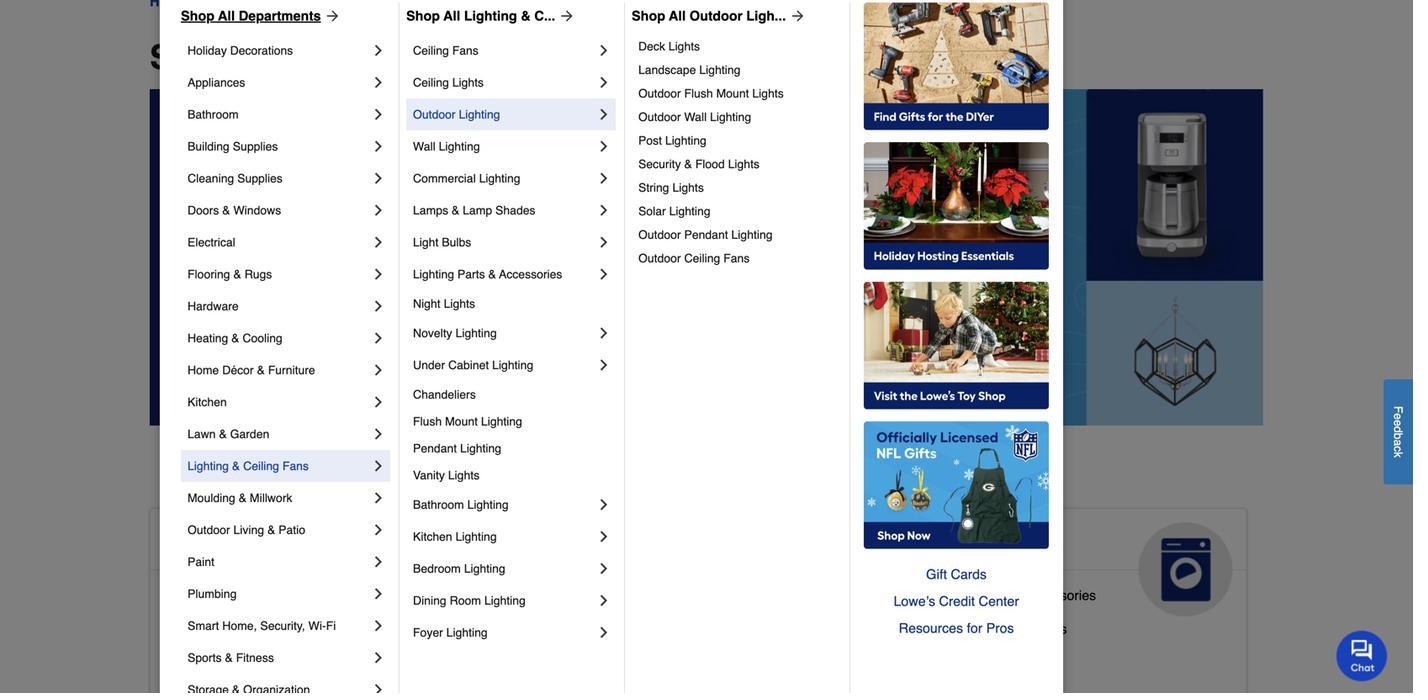 Task type: locate. For each thing, give the bounding box(es) containing it.
0 horizontal spatial flush
[[413, 415, 442, 428]]

furniture down heating & cooling link
[[268, 364, 315, 377]]

1 horizontal spatial fans
[[452, 44, 479, 57]]

night lights link
[[413, 290, 613, 317]]

chevron right image for building supplies
[[370, 138, 387, 155]]

deck lights link
[[639, 35, 838, 58]]

doors & windows link
[[188, 194, 370, 226]]

1 vertical spatial departments
[[294, 38, 500, 77]]

f e e d b a c k button
[[1384, 379, 1414, 485]]

chevron right image for ceiling lights
[[596, 74, 613, 91]]

chevron right image for bedroom lighting
[[596, 560, 613, 577]]

supplies for livestock supplies
[[599, 615, 651, 630]]

outdoor inside 'link'
[[188, 523, 230, 537]]

e up "b"
[[1392, 420, 1406, 426]]

1 horizontal spatial pet
[[648, 529, 684, 556]]

0 vertical spatial parts
[[458, 268, 485, 281]]

lights for ceiling lights
[[452, 76, 484, 89]]

all down shop all departments link
[[243, 38, 285, 77]]

0 horizontal spatial arrow right image
[[321, 8, 341, 24]]

fans up ceiling lights
[[452, 44, 479, 57]]

3 accessible from the top
[[164, 621, 228, 637]]

3 shop from the left
[[632, 8, 666, 24]]

ceiling up ceiling lights
[[413, 44, 449, 57]]

chevron right image for heating & cooling
[[370, 330, 387, 347]]

fans down lawn & garden link
[[283, 459, 309, 473]]

parts down cards
[[977, 588, 1008, 603]]

cleaning
[[188, 172, 234, 185]]

ceiling inside "link"
[[685, 252, 721, 265]]

arrow right image for shop all departments
[[321, 8, 341, 24]]

bedroom
[[413, 562, 461, 576], [232, 621, 287, 637]]

accessible home
[[164, 529, 359, 556]]

chevron right image for light bulbs
[[596, 234, 613, 251]]

moulding & millwork link
[[188, 482, 370, 514]]

accessories up chillers on the bottom right of the page
[[1024, 588, 1097, 603]]

arrow right image inside shop all departments link
[[321, 8, 341, 24]]

1 vertical spatial kitchen
[[413, 530, 452, 544]]

beds,
[[563, 648, 597, 664]]

bathroom lighting link
[[413, 489, 596, 521]]

livestock
[[539, 615, 595, 630]]

gift cards link
[[864, 561, 1049, 588]]

sports & fitness link
[[188, 642, 370, 674]]

f e e d b a c k
[[1392, 406, 1406, 458]]

1 horizontal spatial mount
[[717, 87, 749, 100]]

0 vertical spatial bathroom
[[188, 108, 239, 121]]

1 horizontal spatial kitchen
[[413, 530, 452, 544]]

1 vertical spatial mount
[[445, 415, 478, 428]]

mount down landscape lighting link
[[717, 87, 749, 100]]

bulbs
[[442, 236, 471, 249]]

resources
[[899, 621, 964, 636]]

& right the houses,
[[654, 648, 663, 664]]

moulding
[[188, 491, 235, 505]]

shop for shop all lighting & c...
[[406, 8, 440, 24]]

1 arrow right image from the left
[[321, 8, 341, 24]]

pendant up the outdoor ceiling fans
[[685, 228, 728, 242]]

0 horizontal spatial appliances link
[[188, 66, 370, 98]]

1 horizontal spatial appliances link
[[901, 509, 1247, 617]]

1 horizontal spatial furniture
[[667, 648, 721, 664]]

kitchen
[[188, 396, 227, 409], [413, 530, 452, 544]]

lights up landscape lighting
[[669, 40, 700, 53]]

accessible for accessible home
[[164, 529, 287, 556]]

chevron right image for paint
[[370, 554, 387, 571]]

1 horizontal spatial appliances
[[914, 529, 1040, 556]]

1 horizontal spatial wall
[[685, 110, 707, 124]]

lights down pendant lighting
[[448, 469, 480, 482]]

accessories for appliance parts & accessories
[[1024, 588, 1097, 603]]

accessories
[[499, 268, 562, 281], [1024, 588, 1097, 603]]

2 horizontal spatial fans
[[724, 252, 750, 265]]

furniture right the houses,
[[667, 648, 721, 664]]

0 vertical spatial accessories
[[499, 268, 562, 281]]

bathroom for bathroom
[[188, 108, 239, 121]]

kitchen link
[[188, 386, 370, 418]]

chevron right image
[[596, 42, 613, 59], [370, 74, 387, 91], [596, 74, 613, 91], [596, 138, 613, 155], [596, 170, 613, 187], [370, 202, 387, 219], [596, 202, 613, 219], [596, 234, 613, 251], [370, 266, 387, 283], [370, 298, 387, 315], [596, 325, 613, 342], [370, 330, 387, 347], [596, 357, 613, 374], [370, 362, 387, 379], [370, 394, 387, 411], [370, 522, 387, 539], [370, 554, 387, 571], [596, 560, 613, 577], [370, 586, 387, 603], [596, 592, 613, 609], [370, 618, 387, 634], [370, 682, 387, 693]]

holiday decorations link
[[188, 35, 370, 66]]

2 horizontal spatial shop
[[632, 8, 666, 24]]

1 horizontal spatial parts
[[977, 588, 1008, 603]]

electrical
[[188, 236, 235, 249]]

e up the 'd'
[[1392, 413, 1406, 420]]

shop all outdoor ligh...
[[632, 8, 786, 24]]

chevron right image for doors & windows
[[370, 202, 387, 219]]

lights
[[669, 40, 700, 53], [452, 76, 484, 89], [753, 87, 784, 100], [728, 157, 760, 171], [673, 181, 704, 194], [444, 297, 475, 311], [448, 469, 480, 482]]

outdoor living & patio
[[188, 523, 306, 537]]

chevron right image for wall lighting
[[596, 138, 613, 155]]

appliances link up chillers on the bottom right of the page
[[901, 509, 1247, 617]]

& right entry
[[267, 655, 276, 671]]

lighting up night
[[413, 268, 454, 281]]

beverage & wine chillers link
[[914, 618, 1067, 651]]

0 horizontal spatial accessories
[[499, 268, 562, 281]]

parts inside 'link'
[[458, 268, 485, 281]]

appliances down holiday
[[188, 76, 245, 89]]

chevron right image for lawn & garden
[[370, 426, 387, 443]]

accessible for accessible bedroom
[[164, 621, 228, 637]]

ceiling lights link
[[413, 66, 596, 98]]

bathroom up building
[[188, 108, 239, 121]]

2 accessible from the top
[[164, 588, 228, 603]]

lights for string lights
[[673, 181, 704, 194]]

1 vertical spatial furniture
[[667, 648, 721, 664]]

supplies up windows
[[237, 172, 283, 185]]

enjoy savings year-round. no matter what you're shopping for, find what you need at a great price. image
[[150, 89, 1264, 426]]

heating & cooling
[[188, 332, 283, 345]]

find gifts for the diyer. image
[[864, 3, 1049, 130]]

appliances link down decorations
[[188, 66, 370, 98]]

accessible down the moulding
[[164, 529, 287, 556]]

lighting down the outdoor wall lighting
[[666, 134, 707, 147]]

outdoor inside "link"
[[639, 252, 681, 265]]

beverage
[[914, 621, 972, 637]]

vanity
[[413, 469, 445, 482]]

flush
[[685, 87, 713, 100], [413, 415, 442, 428]]

lights up "string lights" link
[[728, 157, 760, 171]]

lights down security & flood lights
[[673, 181, 704, 194]]

c...
[[535, 8, 556, 24]]

outdoor ceiling fans
[[639, 252, 750, 265]]

1 vertical spatial accessories
[[1024, 588, 1097, 603]]

shop up ceiling fans at the left top of page
[[406, 8, 440, 24]]

center
[[979, 594, 1020, 609]]

flush down chandeliers
[[413, 415, 442, 428]]

chevron right image for moulding & millwork
[[370, 490, 387, 507]]

garden
[[230, 427, 270, 441]]

resources for pros link
[[864, 615, 1049, 642]]

wall down outdoor flush mount lights
[[685, 110, 707, 124]]

0 horizontal spatial bedroom
[[232, 621, 287, 637]]

lighting up under cabinet lighting
[[456, 327, 497, 340]]

supplies inside 'link'
[[233, 140, 278, 153]]

string lights link
[[639, 176, 838, 199]]

lighting up outdoor flush mount lights
[[700, 63, 741, 77]]

2 vertical spatial fans
[[283, 459, 309, 473]]

0 horizontal spatial fans
[[283, 459, 309, 473]]

care
[[539, 556, 591, 583]]

accessible up smart
[[164, 588, 228, 603]]

all up deck lights
[[669, 8, 686, 24]]

0 vertical spatial appliances
[[188, 76, 245, 89]]

1 vertical spatial pendant
[[413, 442, 457, 455]]

1 vertical spatial parts
[[977, 588, 1008, 603]]

0 horizontal spatial appliances
[[188, 76, 245, 89]]

accessories up night lights link
[[499, 268, 562, 281]]

rugs
[[245, 268, 272, 281]]

light bulbs
[[413, 236, 471, 249]]

animal & pet care image
[[764, 523, 858, 617]]

arrow right image inside shop all lighting & c... link
[[556, 8, 576, 24]]

fans
[[452, 44, 479, 57], [724, 252, 750, 265], [283, 459, 309, 473]]

all for outdoor
[[669, 8, 686, 24]]

0 vertical spatial home
[[188, 364, 219, 377]]

ceiling down outdoor pendant lighting
[[685, 252, 721, 265]]

arrow right image
[[321, 8, 341, 24], [556, 8, 576, 24]]

lighting up 'foyer lighting' link
[[485, 594, 526, 608]]

hardware
[[188, 300, 239, 313]]

bathroom down vanity lights at left bottom
[[413, 498, 464, 512]]

lighting up outdoor ceiling fans "link"
[[732, 228, 773, 242]]

post lighting
[[639, 134, 707, 147]]

security
[[639, 157, 681, 171]]

lighting down flush mount lighting
[[460, 442, 502, 455]]

1 vertical spatial bathroom
[[413, 498, 464, 512]]

bedroom up fitness
[[232, 621, 287, 637]]

1 horizontal spatial bedroom
[[413, 562, 461, 576]]

ceiling lights
[[413, 76, 484, 89]]

lighting down ceiling lights link
[[459, 108, 500, 121]]

0 vertical spatial pet
[[648, 529, 684, 556]]

wall up commercial
[[413, 140, 436, 153]]

1 shop from the left
[[181, 8, 215, 24]]

appliances up cards
[[914, 529, 1040, 556]]

outdoor
[[690, 8, 743, 24], [639, 87, 681, 100], [413, 108, 456, 121], [639, 110, 681, 124], [639, 228, 681, 242], [639, 252, 681, 265], [188, 523, 230, 537]]

lights up outdoor lighting
[[452, 76, 484, 89]]

lighting down outdoor lighting
[[439, 140, 480, 153]]

departments for shop all departments
[[239, 8, 321, 24]]

shop up deck
[[632, 8, 666, 24]]

e
[[1392, 413, 1406, 420], [1392, 420, 1406, 426]]

1 accessible from the top
[[164, 529, 287, 556]]

patio
[[279, 523, 306, 537]]

departments up outdoor lighting
[[294, 38, 500, 77]]

& left the rugs
[[233, 268, 241, 281]]

kitchen up lawn
[[188, 396, 227, 409]]

chevron right image for appliances
[[370, 74, 387, 91]]

fans inside "link"
[[724, 252, 750, 265]]

& right décor
[[257, 364, 265, 377]]

0 vertical spatial fans
[[452, 44, 479, 57]]

lighting up kitchen lighting link
[[468, 498, 509, 512]]

parts for appliance
[[977, 588, 1008, 603]]

heating & cooling link
[[188, 322, 370, 354]]

accessible down smart
[[164, 655, 228, 671]]

0 vertical spatial supplies
[[233, 140, 278, 153]]

bathroom up smart home, security, wi-fi
[[232, 588, 291, 603]]

dining
[[413, 594, 447, 608]]

0 horizontal spatial shop
[[181, 8, 215, 24]]

1 horizontal spatial shop
[[406, 8, 440, 24]]

mount
[[717, 87, 749, 100], [445, 415, 478, 428]]

departments
[[239, 8, 321, 24], [294, 38, 500, 77]]

chevron right image for sports & fitness
[[370, 650, 387, 666]]

outdoor lighting
[[413, 108, 500, 121]]

2 vertical spatial supplies
[[599, 615, 651, 630]]

& right animal
[[624, 529, 641, 556]]

chevron right image for bathroom
[[370, 106, 387, 123]]

0 horizontal spatial pendant
[[413, 442, 457, 455]]

windows
[[233, 204, 281, 217]]

lights up novelty lighting
[[444, 297, 475, 311]]

flush up the outdoor wall lighting
[[685, 87, 713, 100]]

shop for shop all outdoor ligh...
[[632, 8, 666, 24]]

bathroom inside "link"
[[188, 108, 239, 121]]

accessories for lighting parts & accessories
[[499, 268, 562, 281]]

shop all outdoor ligh... link
[[632, 6, 806, 26]]

sports
[[188, 651, 222, 665]]

& left pros
[[975, 621, 984, 637]]

4 accessible from the top
[[164, 655, 228, 671]]

lights for night lights
[[444, 297, 475, 311]]

chevron right image for foyer lighting
[[596, 624, 613, 641]]

security & flood lights
[[639, 157, 760, 171]]

supplies up the houses,
[[599, 615, 651, 630]]

accessible up sports
[[164, 621, 228, 637]]

chevron right image for lamps & lamp shades
[[596, 202, 613, 219]]

lamps & lamp shades
[[413, 204, 536, 217]]

lights inside "link"
[[728, 157, 760, 171]]

chevron right image for novelty lighting
[[596, 325, 613, 342]]

shop all departments
[[181, 8, 321, 24]]

pet
[[648, 529, 684, 556], [539, 648, 559, 664]]

bathroom link
[[188, 98, 370, 130]]

holiday decorations
[[188, 44, 293, 57]]

parts down bulbs
[[458, 268, 485, 281]]

2 vertical spatial home
[[280, 655, 316, 671]]

arrow right image up shop all departments
[[321, 8, 341, 24]]

2 shop from the left
[[406, 8, 440, 24]]

arrow right image
[[786, 8, 806, 24]]

lighting up chandeliers link
[[492, 358, 534, 372]]

lighting up post lighting "link"
[[710, 110, 752, 124]]

0 horizontal spatial kitchen
[[188, 396, 227, 409]]

c
[[1392, 446, 1406, 452]]

chillers
[[1023, 621, 1067, 637]]

0 horizontal spatial furniture
[[268, 364, 315, 377]]

1 horizontal spatial arrow right image
[[556, 8, 576, 24]]

0 horizontal spatial wall
[[413, 140, 436, 153]]

chevron right image
[[370, 42, 387, 59], [370, 106, 387, 123], [596, 106, 613, 123], [370, 138, 387, 155], [370, 170, 387, 187], [370, 234, 387, 251], [596, 266, 613, 283], [370, 426, 387, 443], [370, 458, 387, 475], [370, 490, 387, 507], [596, 496, 613, 513], [596, 528, 613, 545], [596, 624, 613, 641], [370, 650, 387, 666]]

all up holiday decorations
[[218, 8, 235, 24]]

mount up pendant lighting
[[445, 415, 478, 428]]

1 vertical spatial supplies
[[237, 172, 283, 185]]

beverage & wine chillers
[[914, 621, 1067, 637]]

& left cooling
[[232, 332, 239, 345]]

supplies for cleaning supplies
[[237, 172, 283, 185]]

& inside "link"
[[267, 655, 276, 671]]

wi-
[[309, 619, 326, 633]]

& right lawn
[[219, 427, 227, 441]]

shop up holiday
[[181, 8, 215, 24]]

bedroom lighting link
[[413, 553, 596, 585]]

departments up holiday decorations 'link'
[[239, 8, 321, 24]]

all up ceiling fans at the left top of page
[[444, 8, 461, 24]]

wall
[[685, 110, 707, 124], [413, 140, 436, 153]]

1 vertical spatial fans
[[724, 252, 750, 265]]

appliances image
[[1139, 523, 1233, 617]]

lighting parts & accessories link
[[413, 258, 596, 290]]

kitchen for kitchen lighting
[[413, 530, 452, 544]]

bathroom
[[188, 108, 239, 121], [413, 498, 464, 512], [232, 588, 291, 603]]

bathroom for bathroom lighting
[[413, 498, 464, 512]]

accessible inside "link"
[[164, 655, 228, 671]]

0 vertical spatial kitchen
[[188, 396, 227, 409]]

bedroom up dining
[[413, 562, 461, 576]]

2 arrow right image from the left
[[556, 8, 576, 24]]

1 horizontal spatial pendant
[[685, 228, 728, 242]]

fans down the outdoor pendant lighting link
[[724, 252, 750, 265]]

0 vertical spatial furniture
[[268, 364, 315, 377]]

0 horizontal spatial pet
[[539, 648, 559, 664]]

wall lighting link
[[413, 130, 596, 162]]

0 horizontal spatial parts
[[458, 268, 485, 281]]

kitchen up bedroom lighting
[[413, 530, 452, 544]]

lighting down bathroom lighting
[[456, 530, 497, 544]]

arrow right image up ceiling fans link
[[556, 8, 576, 24]]

0 vertical spatial flush
[[685, 87, 713, 100]]

1 horizontal spatial accessories
[[1024, 588, 1097, 603]]

chevron right image for outdoor lighting
[[596, 106, 613, 123]]

accessories inside 'link'
[[499, 268, 562, 281]]

1 vertical spatial home
[[294, 529, 359, 556]]

1 vertical spatial bedroom
[[232, 621, 287, 637]]

lighting & ceiling fans
[[188, 459, 309, 473]]

flooring
[[188, 268, 230, 281]]

chevron right image for hardware
[[370, 298, 387, 315]]

0 vertical spatial departments
[[239, 8, 321, 24]]

pendant up vanity
[[413, 442, 457, 455]]

chevron right image for dining room lighting
[[596, 592, 613, 609]]

supplies up cleaning supplies
[[233, 140, 278, 153]]

1 horizontal spatial flush
[[685, 87, 713, 100]]

& left the flood
[[685, 157, 692, 171]]



Task type: vqa. For each thing, say whether or not it's contained in the screenshot.
the Paint link
yes



Task type: describe. For each thing, give the bounding box(es) containing it.
supplies for building supplies
[[233, 140, 278, 153]]

doors
[[188, 204, 219, 217]]

cleaning supplies
[[188, 172, 283, 185]]

outdoor wall lighting link
[[639, 105, 838, 129]]

chevron right image for holiday decorations
[[370, 42, 387, 59]]

flood
[[696, 157, 725, 171]]

chevron right image for home décor & furniture
[[370, 362, 387, 379]]

& left 'patio'
[[268, 523, 275, 537]]

0 vertical spatial pendant
[[685, 228, 728, 242]]

cooling
[[243, 332, 283, 345]]

chevron right image for kitchen
[[370, 394, 387, 411]]

1 vertical spatial appliances link
[[901, 509, 1247, 617]]

1 e from the top
[[1392, 413, 1406, 420]]

b
[[1392, 433, 1406, 439]]

night
[[413, 297, 441, 311]]

1 vertical spatial pet
[[539, 648, 559, 664]]

chevron right image for bathroom lighting
[[596, 496, 613, 513]]

a
[[1392, 439, 1406, 446]]

& down 'light bulbs' link
[[488, 268, 496, 281]]

animal
[[539, 529, 618, 556]]

flush mount lighting
[[413, 415, 523, 428]]

all for departments
[[218, 8, 235, 24]]

& left 'c...'
[[521, 8, 531, 24]]

officially licensed n f l gifts. shop now. image
[[864, 422, 1049, 550]]

ceiling up millwork
[[243, 459, 279, 473]]

& down accessible bedroom link
[[225, 651, 233, 665]]

lighting up outdoor pendant lighting
[[669, 204, 711, 218]]

home inside "link"
[[280, 655, 316, 671]]

0 vertical spatial wall
[[685, 110, 707, 124]]

shop all lighting & c... link
[[406, 6, 576, 26]]

outdoor for outdoor pendant lighting
[[639, 228, 681, 242]]

1 vertical spatial appliances
[[914, 529, 1040, 556]]

0 vertical spatial appliances link
[[188, 66, 370, 98]]

ceiling fans
[[413, 44, 479, 57]]

dining room lighting link
[[413, 585, 596, 617]]

holiday hosting essentials. image
[[864, 142, 1049, 270]]

livestock supplies
[[539, 615, 651, 630]]

outdoor living & patio link
[[188, 514, 370, 546]]

appliance parts & accessories link
[[914, 584, 1097, 618]]

sports & fitness
[[188, 651, 274, 665]]

arrow right image for shop all lighting & c...
[[556, 8, 576, 24]]

doors & windows
[[188, 204, 281, 217]]

& inside "link"
[[685, 157, 692, 171]]

pet inside animal & pet care
[[648, 529, 684, 556]]

gift cards
[[926, 567, 987, 582]]

chat invite button image
[[1337, 630, 1388, 682]]

chevron right image for ceiling fans
[[596, 42, 613, 59]]

outdoor for outdoor flush mount lights
[[639, 87, 681, 100]]

commercial lighting link
[[413, 162, 596, 194]]

chevron right image for outdoor living & patio
[[370, 522, 387, 539]]

building supplies link
[[188, 130, 370, 162]]

& up "wine"
[[1012, 588, 1021, 603]]

0 vertical spatial bedroom
[[413, 562, 461, 576]]

0 vertical spatial mount
[[717, 87, 749, 100]]

dining room lighting
[[413, 594, 526, 608]]

for
[[967, 621, 983, 636]]

cabinet
[[449, 358, 489, 372]]

outdoor pendant lighting link
[[639, 223, 838, 247]]

deck lights
[[639, 40, 700, 53]]

commercial
[[413, 172, 476, 185]]

vanity lights link
[[413, 462, 613, 489]]

lamps & lamp shades link
[[413, 194, 596, 226]]

visit the lowe's toy shop. image
[[864, 282, 1049, 410]]

chevron right image for lighting parts & accessories
[[596, 266, 613, 283]]

chevron right image for electrical
[[370, 234, 387, 251]]

plumbing link
[[188, 578, 370, 610]]

accessible bedroom
[[164, 621, 287, 637]]

lights down landscape lighting link
[[753, 87, 784, 100]]

outdoor pendant lighting
[[639, 228, 773, 242]]

lighting up dining room lighting
[[464, 562, 506, 576]]

lighting inside "link"
[[666, 134, 707, 147]]

solar lighting
[[639, 204, 711, 218]]

accessible for accessible bathroom
[[164, 588, 228, 603]]

chandeliers
[[413, 388, 476, 401]]

2 e from the top
[[1392, 420, 1406, 426]]

lighting parts & accessories
[[413, 268, 562, 281]]

home décor & furniture
[[188, 364, 315, 377]]

outdoor for outdoor ceiling fans
[[639, 252, 681, 265]]

moulding & millwork
[[188, 491, 292, 505]]

foyer lighting
[[413, 626, 488, 640]]

& left lamp
[[452, 204, 460, 217]]

d
[[1392, 426, 1406, 433]]

chevron right image for plumbing
[[370, 586, 387, 603]]

all for lighting
[[444, 8, 461, 24]]

1 vertical spatial flush
[[413, 415, 442, 428]]

accessible home image
[[389, 523, 484, 617]]

solar lighting link
[[639, 199, 838, 223]]

animal & pet care link
[[526, 509, 872, 617]]

outdoor for outdoor living & patio
[[188, 523, 230, 537]]

lighting down chandeliers link
[[481, 415, 523, 428]]

novelty
[[413, 327, 452, 340]]

heating
[[188, 332, 228, 345]]

ceiling down ceiling fans at the left top of page
[[413, 76, 449, 89]]

wine
[[988, 621, 1019, 637]]

2 vertical spatial bathroom
[[232, 588, 291, 603]]

lawn & garden
[[188, 427, 270, 441]]

lighting up the moulding
[[188, 459, 229, 473]]

lamps
[[413, 204, 449, 217]]

outdoor for outdoor wall lighting
[[639, 110, 681, 124]]

home décor & furniture link
[[188, 354, 370, 386]]

& inside animal & pet care
[[624, 529, 641, 556]]

chevron right image for kitchen lighting
[[596, 528, 613, 545]]

fitness
[[236, 651, 274, 665]]

outdoor for outdoor lighting
[[413, 108, 456, 121]]

shop all departments link
[[181, 6, 341, 26]]

pendant lighting
[[413, 442, 502, 455]]

night lights
[[413, 297, 475, 311]]

1 vertical spatial wall
[[413, 140, 436, 153]]

0 horizontal spatial mount
[[445, 415, 478, 428]]

& up moulding & millwork
[[232, 459, 240, 473]]

& right doors
[[222, 204, 230, 217]]

kitchen for kitchen
[[188, 396, 227, 409]]

entry
[[232, 655, 264, 671]]

fi
[[326, 619, 336, 633]]

chevron right image for cleaning supplies
[[370, 170, 387, 187]]

gift
[[926, 567, 947, 582]]

chevron right image for under cabinet lighting
[[596, 357, 613, 374]]

cards
[[951, 567, 987, 582]]

& left millwork
[[239, 491, 247, 505]]

novelty lighting link
[[413, 317, 596, 349]]

lights for vanity lights
[[448, 469, 480, 482]]

appliance parts & accessories
[[914, 588, 1097, 603]]

credit
[[939, 594, 975, 609]]

lawn
[[188, 427, 216, 441]]

appliance
[[914, 588, 973, 603]]

lighting up ceiling fans link
[[464, 8, 517, 24]]

living
[[233, 523, 264, 537]]

lighting & ceiling fans link
[[188, 450, 370, 482]]

houses,
[[601, 648, 651, 664]]

chevron right image for smart home, security, wi-fi
[[370, 618, 387, 634]]

chevron right image for lighting & ceiling fans
[[370, 458, 387, 475]]

bedroom lighting
[[413, 562, 506, 576]]

accessible for accessible entry & home
[[164, 655, 228, 671]]

lighting inside 'link'
[[413, 268, 454, 281]]

lighting inside 'link'
[[485, 594, 526, 608]]

building supplies
[[188, 140, 278, 153]]

departments for shop all departments
[[294, 38, 500, 77]]

lights for deck lights
[[669, 40, 700, 53]]

shop for shop all departments
[[181, 8, 215, 24]]

lighting down room at bottom left
[[447, 626, 488, 640]]

outdoor flush mount lights
[[639, 87, 784, 100]]

lighting down "wall lighting" link
[[479, 172, 521, 185]]

under cabinet lighting
[[413, 358, 534, 372]]

pros
[[987, 621, 1014, 636]]

accessible bedroom link
[[164, 618, 287, 651]]

outdoor lighting link
[[413, 98, 596, 130]]

lawn & garden link
[[188, 418, 370, 450]]

ceiling fans link
[[413, 35, 596, 66]]

chevron right image for flooring & rugs
[[370, 266, 387, 283]]

accessible bathroom
[[164, 588, 291, 603]]

parts for lighting
[[458, 268, 485, 281]]

light
[[413, 236, 439, 249]]

commercial lighting
[[413, 172, 521, 185]]

chevron right image for commercial lighting
[[596, 170, 613, 187]]

lowe's
[[894, 594, 936, 609]]

smart home, security, wi-fi
[[188, 619, 336, 633]]



